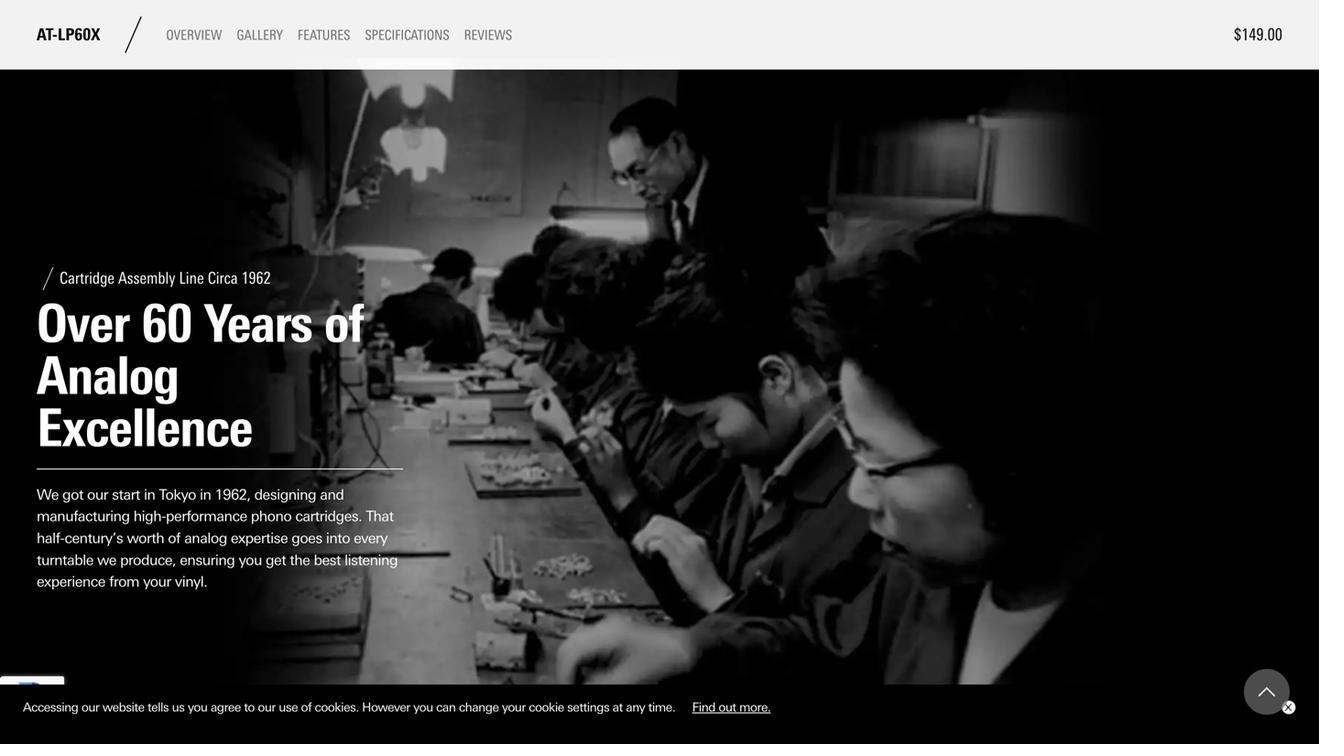 Task type: vqa. For each thing, say whether or not it's contained in the screenshot.
you in We got our start in Tokyo in 1962, designing and manufacturing high-performance phono cartridges. That half-century's worth of analog expertise goes into every turntable we produce, ensuring you get the best listening experience from your vinyl.
yes



Task type: describe. For each thing, give the bounding box(es) containing it.
1962,
[[215, 487, 251, 503]]

overview
[[166, 27, 222, 44]]

turntable
[[37, 552, 93, 569]]

us
[[172, 701, 185, 715]]

and
[[320, 487, 344, 503]]

reviews
[[464, 27, 512, 44]]

time.
[[648, 701, 675, 715]]

cross image
[[1285, 705, 1292, 712]]

your inside we got our start in tokyo in 1962, designing and manufacturing high-performance phono cartridges. that half-century's worth of analog expertise goes into every turntable we produce, ensuring you get the best listening experience from your vinyl.
[[143, 574, 171, 591]]

from
[[109, 574, 139, 591]]

we got our start in tokyo in 1962, designing and manufacturing high-performance phono cartridges. that half-century's worth of analog expertise goes into every turntable we produce, ensuring you get the best listening experience from your vinyl.
[[37, 487, 398, 591]]

performance
[[166, 509, 247, 525]]

accessing our website tells us you agree to our use of cookies. however you can change your cookie settings at any time.
[[23, 701, 679, 715]]

our inside we got our start in tokyo in 1962, designing and manufacturing high-performance phono cartridges. that half-century's worth of analog expertise goes into every turntable we produce, ensuring you get the best listening experience from your vinyl.
[[87, 487, 108, 503]]

manufacturing
[[37, 509, 130, 525]]

high-
[[134, 509, 166, 525]]

can
[[436, 701, 456, 715]]

gallery
[[237, 27, 283, 44]]

0 horizontal spatial you
[[188, 701, 207, 715]]

cookie
[[529, 701, 564, 715]]

get
[[266, 552, 286, 569]]

phono
[[251, 509, 292, 525]]

at-lp60x
[[37, 25, 100, 44]]

at
[[613, 701, 623, 715]]

however
[[362, 701, 410, 715]]

settings
[[567, 701, 609, 715]]

$149.00
[[1234, 25, 1283, 45]]

produce,
[[120, 552, 176, 569]]

lp60x
[[58, 25, 100, 44]]

1 in from the left
[[144, 487, 155, 503]]

cartridges.
[[295, 509, 362, 525]]

ensuring
[[180, 552, 235, 569]]

analog
[[184, 531, 227, 547]]

arrow up image
[[1259, 684, 1275, 701]]

century's
[[65, 531, 123, 547]]

into
[[326, 531, 350, 547]]

find out more.
[[692, 701, 771, 715]]

you inside we got our start in tokyo in 1962, designing and manufacturing high-performance phono cartridges. that half-century's worth of analog expertise goes into every turntable we produce, ensuring you get the best listening experience from your vinyl.
[[239, 552, 262, 569]]

our right to
[[258, 701, 276, 715]]



Task type: locate. For each thing, give the bounding box(es) containing it.
more.
[[739, 701, 771, 715]]

of right use
[[301, 701, 312, 715]]

divider line image
[[115, 16, 152, 53]]

website
[[102, 701, 144, 715]]

designing
[[254, 487, 316, 503]]

agree
[[211, 701, 241, 715]]

best
[[314, 552, 341, 569]]

1 vertical spatial your
[[502, 701, 526, 715]]

of inside we got our start in tokyo in 1962, designing and manufacturing high-performance phono cartridges. that half-century's worth of analog expertise goes into every turntable we produce, ensuring you get the best listening experience from your vinyl.
[[168, 531, 180, 547]]

specifications
[[365, 27, 450, 44]]

got
[[62, 487, 83, 503]]

1 horizontal spatial you
[[239, 552, 262, 569]]

1 horizontal spatial of
[[301, 701, 312, 715]]

features
[[298, 27, 350, 44]]

2 horizontal spatial you
[[413, 701, 433, 715]]

worth
[[127, 531, 164, 547]]

at-
[[37, 25, 58, 44]]

in up high-
[[144, 487, 155, 503]]

of
[[168, 531, 180, 547], [301, 701, 312, 715]]

0 vertical spatial of
[[168, 531, 180, 547]]

start
[[112, 487, 140, 503]]

2 in from the left
[[200, 487, 211, 503]]

use
[[279, 701, 298, 715]]

experience
[[37, 574, 105, 591]]

0 vertical spatial your
[[143, 574, 171, 591]]

0 horizontal spatial of
[[168, 531, 180, 547]]

our left website
[[81, 701, 99, 715]]

1 horizontal spatial your
[[502, 701, 526, 715]]

accessing
[[23, 701, 78, 715]]

that
[[366, 509, 394, 525]]

find
[[692, 701, 715, 715]]

in up performance
[[200, 487, 211, 503]]

every
[[354, 531, 388, 547]]

your left cookie
[[502, 701, 526, 715]]

expertise
[[231, 531, 288, 547]]

of right worth at the left bottom
[[168, 531, 180, 547]]

listening
[[345, 552, 398, 569]]

you left the "can"
[[413, 701, 433, 715]]

vinyl.
[[175, 574, 207, 591]]

1 vertical spatial of
[[301, 701, 312, 715]]

your
[[143, 574, 171, 591], [502, 701, 526, 715]]

we
[[97, 552, 116, 569]]

the
[[290, 552, 310, 569]]

change
[[459, 701, 499, 715]]

our right got
[[87, 487, 108, 503]]

tokyo
[[159, 487, 196, 503]]

out
[[719, 701, 736, 715]]

tells
[[147, 701, 169, 715]]

you
[[239, 552, 262, 569], [188, 701, 207, 715], [413, 701, 433, 715]]

we
[[37, 487, 59, 503]]

half-
[[37, 531, 65, 547]]

your down produce,
[[143, 574, 171, 591]]

you down expertise in the left of the page
[[239, 552, 262, 569]]

to
[[244, 701, 255, 715]]

our
[[87, 487, 108, 503], [81, 701, 99, 715], [258, 701, 276, 715]]

0 horizontal spatial your
[[143, 574, 171, 591]]

find out more. link
[[679, 694, 785, 722]]

you right us
[[188, 701, 207, 715]]

0 horizontal spatial in
[[144, 487, 155, 503]]

1 horizontal spatial in
[[200, 487, 211, 503]]

cookies.
[[315, 701, 359, 715]]

in
[[144, 487, 155, 503], [200, 487, 211, 503]]

any
[[626, 701, 645, 715]]

goes
[[292, 531, 322, 547]]



